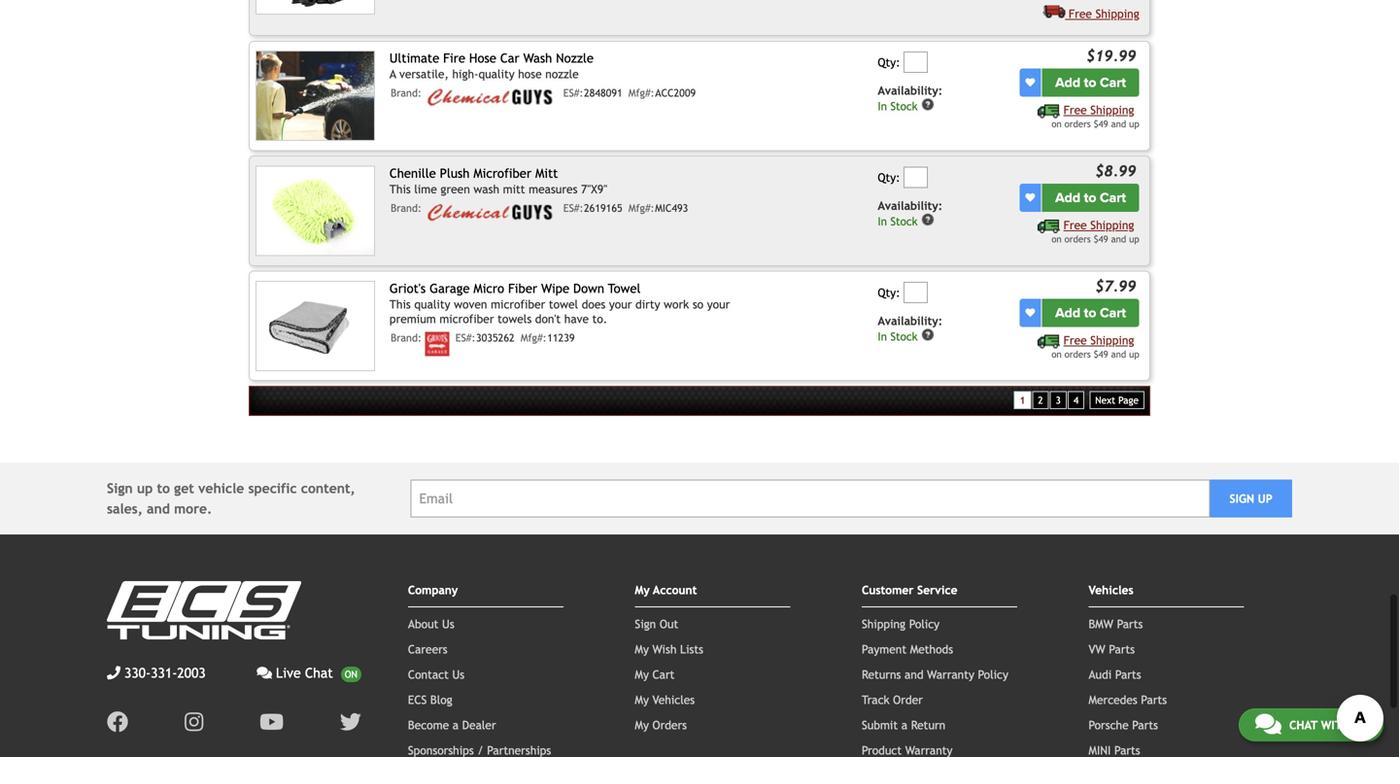 Task type: vqa. For each thing, say whether or not it's contained in the screenshot.


Task type: locate. For each thing, give the bounding box(es) containing it.
free shipping on orders $49 and up up '$7.99'
[[1052, 218, 1140, 244]]

nozzle
[[556, 51, 594, 66]]

my left wish
[[635, 643, 649, 656]]

es#: down nozzle
[[564, 87, 584, 99]]

2 orders from the top
[[1065, 234, 1091, 244]]

chenille plush microfiber mitt this lime green wash mitt measures 7"x9"
[[390, 166, 608, 196]]

0 horizontal spatial quality
[[414, 297, 451, 311]]

my orders
[[635, 718, 687, 732]]

and right sales, on the bottom left of the page
[[147, 501, 170, 517]]

does
[[582, 297, 606, 311]]

sign inside button
[[1230, 492, 1255, 506]]

chat right live
[[305, 665, 333, 681]]

1 horizontal spatial quality
[[479, 67, 515, 81]]

phone image
[[107, 666, 121, 680]]

availability:
[[878, 84, 943, 97], [878, 199, 943, 212], [878, 314, 943, 328]]

1 vertical spatial free shipping on orders $49 and up
[[1052, 218, 1140, 244]]

2 add to cart from the top
[[1056, 190, 1127, 206]]

shipping down $19.99
[[1091, 103, 1135, 117]]

us for about us
[[442, 617, 455, 631]]

0 vertical spatial mfg#:
[[629, 87, 655, 99]]

1 qty: from the top
[[878, 56, 901, 69]]

1 vertical spatial add to cart
[[1056, 190, 1127, 206]]

company
[[408, 583, 458, 597]]

parts up mercedes parts
[[1116, 668, 1142, 682]]

sign out
[[635, 617, 679, 631]]

us right "with"
[[1354, 718, 1368, 732]]

and up '$7.99'
[[1112, 234, 1127, 244]]

and for $8.99
[[1112, 234, 1127, 244]]

microfiber
[[474, 166, 532, 181]]

0 horizontal spatial a
[[453, 718, 459, 732]]

1 vertical spatial chemical guys - corporate logo image
[[425, 202, 558, 223]]

1 $49 from the top
[[1094, 119, 1109, 129]]

2 vertical spatial mfg#:
[[521, 332, 547, 344]]

1 horizontal spatial a
[[902, 718, 908, 732]]

es#: for $7.99
[[456, 332, 476, 344]]

vehicles
[[1089, 583, 1134, 597], [653, 693, 695, 707]]

3 on from the top
[[1052, 349, 1062, 360]]

3 qty: from the top
[[878, 286, 901, 299]]

my account
[[635, 583, 697, 597]]

my for my vehicles
[[635, 693, 649, 707]]

warranty
[[927, 668, 975, 682]]

0 vertical spatial question sign image
[[922, 98, 935, 111]]

2 vertical spatial us
[[1354, 718, 1368, 732]]

4
[[1074, 395, 1079, 406]]

to for $8.99
[[1084, 190, 1097, 206]]

shipping
[[1096, 7, 1140, 21], [1091, 103, 1135, 117], [1091, 218, 1135, 232], [1091, 333, 1135, 347], [862, 617, 906, 631]]

0 vertical spatial chat
[[305, 665, 333, 681]]

to
[[1084, 75, 1097, 91], [1084, 190, 1097, 206], [1084, 305, 1097, 321], [157, 481, 170, 496]]

add to cart down $8.99
[[1056, 190, 1127, 206]]

and
[[1112, 119, 1127, 129], [1112, 234, 1127, 244], [1112, 349, 1127, 360], [147, 501, 170, 517], [905, 668, 924, 682]]

live chat
[[276, 665, 333, 681]]

3 add to cart from the top
[[1056, 305, 1127, 321]]

2 this from the top
[[390, 297, 411, 311]]

griot's - corporate logo image
[[425, 332, 450, 356]]

1 vertical spatial free shipping image
[[1038, 335, 1060, 348]]

2 add to cart button from the top
[[1042, 184, 1140, 212]]

and up next page
[[1112, 349, 1127, 360]]

2 vertical spatial qty:
[[878, 286, 901, 299]]

chat
[[305, 665, 333, 681], [1290, 718, 1318, 732]]

2 a from the left
[[902, 718, 908, 732]]

es#: right griot's - corporate logo
[[456, 332, 476, 344]]

2 brand: from the top
[[391, 202, 422, 214]]

cart down '$7.99'
[[1100, 305, 1127, 321]]

2 add from the top
[[1056, 190, 1081, 206]]

cart
[[1100, 75, 1127, 91], [1100, 190, 1127, 206], [1100, 305, 1127, 321], [653, 668, 675, 682]]

1 orders from the top
[[1065, 119, 1091, 129]]

up
[[1130, 119, 1140, 129], [1130, 234, 1140, 244], [1130, 349, 1140, 360], [137, 481, 153, 496], [1258, 492, 1273, 506]]

2 free shipping on orders $49 and up from the top
[[1052, 218, 1140, 244]]

1 vertical spatial availability:
[[878, 199, 943, 212]]

1 vertical spatial es#:
[[564, 202, 584, 214]]

1 availability: in stock from the top
[[878, 84, 943, 113]]

0 vertical spatial chemical guys - corporate logo image
[[425, 87, 558, 108]]

3 add to cart button from the top
[[1042, 299, 1140, 327]]

orders for $7.99
[[1065, 349, 1091, 360]]

0 vertical spatial free shipping image
[[1043, 5, 1066, 18]]

0 vertical spatial vehicles
[[1089, 583, 1134, 597]]

to down $8.99
[[1084, 190, 1097, 206]]

2 qty: from the top
[[878, 171, 901, 184]]

sign for sign out
[[635, 617, 656, 631]]

3 brand: from the top
[[391, 332, 422, 344]]

become a dealer link
[[408, 718, 496, 732]]

0 vertical spatial es#:
[[564, 87, 584, 99]]

next page link
[[1090, 391, 1145, 409]]

2 chemical guys - corporate logo image from the top
[[425, 202, 558, 223]]

chenille plush microfiber mitt link
[[390, 166, 558, 181]]

contact us link
[[408, 668, 465, 682]]

quality inside ultimate fire hose car wash nozzle a versatile, high-quality hose nozzle
[[479, 67, 515, 81]]

2 vertical spatial brand:
[[391, 332, 422, 344]]

get
[[174, 481, 194, 496]]

chat left "with"
[[1290, 718, 1318, 732]]

free shipping image for $19.99
[[1038, 105, 1060, 118]]

cart for $19.99
[[1100, 75, 1127, 91]]

7"x9"
[[581, 182, 608, 196]]

None text field
[[904, 52, 928, 73], [904, 167, 928, 188], [904, 52, 928, 73], [904, 167, 928, 188]]

0 vertical spatial free shipping image
[[1038, 105, 1060, 118]]

0 vertical spatial this
[[390, 182, 411, 196]]

in for $19.99
[[878, 100, 887, 113]]

0 vertical spatial us
[[442, 617, 455, 631]]

1 a from the left
[[453, 718, 459, 732]]

free shipping on orders $49 and up for $19.99
[[1052, 103, 1140, 129]]

up inside sign up to get vehicle specific content, sales, and more.
[[137, 481, 153, 496]]

add to cart for $8.99
[[1056, 190, 1127, 206]]

mfg#: left the acc2009 on the left top of page
[[629, 87, 655, 99]]

2 vertical spatial on
[[1052, 349, 1062, 360]]

1 vertical spatial add to wish list image
[[1026, 193, 1036, 203]]

1 horizontal spatial policy
[[978, 668, 1009, 682]]

1 horizontal spatial sign
[[635, 617, 656, 631]]

chemical guys - corporate logo image down ultimate fire hose car wash nozzle a versatile, high-quality hose nozzle
[[425, 87, 558, 108]]

my down my cart link at the bottom of the page
[[635, 693, 649, 707]]

bmw
[[1089, 617, 1114, 631]]

bmw parts
[[1089, 617, 1143, 631]]

3 orders from the top
[[1065, 349, 1091, 360]]

a left dealer
[[453, 718, 459, 732]]

parts for mercedes parts
[[1142, 693, 1168, 707]]

twitter logo image
[[340, 712, 362, 733]]

1 vertical spatial vehicles
[[653, 693, 695, 707]]

1 brand: from the top
[[391, 87, 422, 99]]

3 free shipping on orders $49 and up from the top
[[1052, 333, 1140, 360]]

down
[[574, 281, 605, 296]]

3035262
[[476, 332, 515, 344]]

us right about
[[442, 617, 455, 631]]

1 vertical spatial add to cart button
[[1042, 184, 1140, 212]]

2 on from the top
[[1052, 234, 1062, 244]]

1 vertical spatial orders
[[1065, 234, 1091, 244]]

1 availability: from the top
[[878, 84, 943, 97]]

a left return
[[902, 718, 908, 732]]

0 vertical spatial $49
[[1094, 119, 1109, 129]]

question sign image for $7.99
[[922, 328, 935, 342]]

0 vertical spatial orders
[[1065, 119, 1091, 129]]

sign inside sign up to get vehicle specific content, sales, and more.
[[107, 481, 133, 496]]

1 vertical spatial in
[[878, 215, 887, 228]]

vehicles up orders
[[653, 693, 695, 707]]

es#:
[[564, 87, 584, 99], [564, 202, 584, 214], [456, 332, 476, 344]]

1 stock from the top
[[891, 100, 918, 113]]

ecs blog
[[408, 693, 453, 707]]

sign for sign up
[[1230, 492, 1255, 506]]

us
[[442, 617, 455, 631], [452, 668, 465, 682], [1354, 718, 1368, 732]]

1 this from the top
[[390, 182, 411, 196]]

2 horizontal spatial sign
[[1230, 492, 1255, 506]]

microfiber down the woven
[[440, 312, 494, 325]]

0 vertical spatial add to cart
[[1056, 75, 1127, 91]]

0 vertical spatial quality
[[479, 67, 515, 81]]

us right contact
[[452, 668, 465, 682]]

2 question sign image from the top
[[922, 213, 935, 227]]

your
[[609, 297, 632, 311], [707, 297, 730, 311]]

and up $8.99
[[1112, 119, 1127, 129]]

1 vertical spatial on
[[1052, 234, 1062, 244]]

$49 for $8.99
[[1094, 234, 1109, 244]]

cart down $19.99
[[1100, 75, 1127, 91]]

0 vertical spatial free shipping on orders $49 and up
[[1052, 103, 1140, 129]]

2003
[[177, 665, 206, 681]]

1 on from the top
[[1052, 119, 1062, 129]]

cart for $7.99
[[1100, 305, 1127, 321]]

2 vertical spatial availability: in stock
[[878, 314, 943, 343]]

1 vertical spatial us
[[452, 668, 465, 682]]

mfg#: down don't
[[521, 332, 547, 344]]

become
[[408, 718, 449, 732]]

1 horizontal spatial chat
[[1290, 718, 1318, 732]]

shipping down $8.99
[[1091, 218, 1135, 232]]

plush
[[440, 166, 470, 181]]

1 vertical spatial mfg#:
[[629, 202, 655, 214]]

2 vertical spatial $49
[[1094, 349, 1109, 360]]

chemical guys - corporate logo image for $19.99
[[425, 87, 558, 108]]

2 vertical spatial stock
[[891, 330, 918, 343]]

service
[[918, 583, 958, 597]]

2 vertical spatial availability:
[[878, 314, 943, 328]]

add to wish list image
[[1026, 78, 1036, 88], [1026, 193, 1036, 203]]

to inside sign up to get vehicle specific content, sales, and more.
[[157, 481, 170, 496]]

returns and warranty policy
[[862, 668, 1009, 682]]

0 vertical spatial add to wish list image
[[1026, 78, 1036, 88]]

free shipping on orders $49 and up
[[1052, 103, 1140, 129], [1052, 218, 1140, 244], [1052, 333, 1140, 360]]

mercedes
[[1089, 693, 1138, 707]]

1 vertical spatial quality
[[414, 297, 451, 311]]

add to cart button for $8.99
[[1042, 184, 1140, 212]]

so
[[693, 297, 704, 311]]

3 my from the top
[[635, 668, 649, 682]]

audi
[[1089, 668, 1112, 682]]

page
[[1119, 395, 1139, 406]]

free shipping on orders $49 and up up "next"
[[1052, 333, 1140, 360]]

to left get
[[157, 481, 170, 496]]

0 horizontal spatial chat
[[305, 665, 333, 681]]

this down griot's
[[390, 297, 411, 311]]

quality down ultimate fire hose car wash nozzle link
[[479, 67, 515, 81]]

1 horizontal spatial your
[[707, 297, 730, 311]]

3 availability: in stock from the top
[[878, 314, 943, 343]]

quality down "garage"
[[414, 297, 451, 311]]

mfg#: left mic493
[[629, 202, 655, 214]]

add to cart for $7.99
[[1056, 305, 1127, 321]]

0 horizontal spatial policy
[[910, 617, 940, 631]]

1 add to cart button from the top
[[1042, 69, 1140, 97]]

woven
[[454, 297, 487, 311]]

1 vertical spatial qty:
[[878, 171, 901, 184]]

my orders link
[[635, 718, 687, 732]]

question sign image
[[922, 98, 935, 111], [922, 213, 935, 227], [922, 328, 935, 342]]

es#: down measures in the left of the page
[[564, 202, 584, 214]]

2 availability: from the top
[[878, 199, 943, 212]]

add to cart button for $7.99
[[1042, 299, 1140, 327]]

my left account
[[635, 583, 650, 597]]

1 vertical spatial availability: in stock
[[878, 199, 943, 228]]

add to cart down '$7.99'
[[1056, 305, 1127, 321]]

3 in from the top
[[878, 330, 887, 343]]

us for contact us
[[452, 668, 465, 682]]

2 vertical spatial es#:
[[456, 332, 476, 344]]

your down towel
[[609, 297, 632, 311]]

policy right warranty
[[978, 668, 1009, 682]]

0 vertical spatial in
[[878, 100, 887, 113]]

mfg#:
[[629, 87, 655, 99], [629, 202, 655, 214], [521, 332, 547, 344]]

3 availability: from the top
[[878, 314, 943, 328]]

cart for $8.99
[[1100, 190, 1127, 206]]

payment
[[862, 643, 907, 656]]

availability: in stock for $7.99
[[878, 314, 943, 343]]

to down '$7.99'
[[1084, 305, 1097, 321]]

free shipping image
[[1038, 105, 1060, 118], [1038, 220, 1060, 233]]

my vehicles
[[635, 693, 695, 707]]

3 $49 from the top
[[1094, 349, 1109, 360]]

policy
[[910, 617, 940, 631], [978, 668, 1009, 682]]

2 my from the top
[[635, 643, 649, 656]]

parts up the porsche parts
[[1142, 693, 1168, 707]]

free shipping on orders $49 and up up $8.99
[[1052, 103, 1140, 129]]

add to cart
[[1056, 75, 1127, 91], [1056, 190, 1127, 206], [1056, 305, 1127, 321]]

comments image
[[1256, 713, 1282, 736]]

2 free shipping image from the top
[[1038, 220, 1060, 233]]

don't
[[535, 312, 561, 325]]

1 my from the top
[[635, 583, 650, 597]]

cart down $8.99
[[1100, 190, 1127, 206]]

1 add from the top
[[1056, 75, 1081, 91]]

2 $49 from the top
[[1094, 234, 1109, 244]]

contact us
[[408, 668, 465, 682]]

youtube logo image
[[260, 712, 284, 733]]

towels
[[498, 312, 532, 325]]

my left orders
[[635, 718, 649, 732]]

2 vertical spatial free shipping on orders $49 and up
[[1052, 333, 1140, 360]]

add for $19.99
[[1056, 75, 1081, 91]]

1 in from the top
[[878, 100, 887, 113]]

1 vertical spatial free shipping image
[[1038, 220, 1060, 233]]

brand: down premium
[[391, 332, 422, 344]]

0 horizontal spatial your
[[609, 297, 632, 311]]

free shipping image left free shipping
[[1043, 5, 1066, 18]]

add to cart button down '$7.99'
[[1042, 299, 1140, 327]]

about us link
[[408, 617, 455, 631]]

3 question sign image from the top
[[922, 328, 935, 342]]

1 add to cart from the top
[[1056, 75, 1127, 91]]

add for $8.99
[[1056, 190, 1081, 206]]

free shipping image
[[1043, 5, 1066, 18], [1038, 335, 1060, 348]]

up inside button
[[1258, 492, 1273, 506]]

account
[[653, 583, 697, 597]]

my cart link
[[635, 668, 675, 682]]

add to wish list image for $19.99
[[1026, 78, 1036, 88]]

porsche parts
[[1089, 718, 1159, 732]]

2 availability: in stock from the top
[[878, 199, 943, 228]]

0 horizontal spatial sign
[[107, 481, 133, 496]]

0 vertical spatial policy
[[910, 617, 940, 631]]

mitt
[[536, 166, 558, 181]]

my wish lists
[[635, 643, 704, 656]]

2 vertical spatial add to cart button
[[1042, 299, 1140, 327]]

$8.99
[[1096, 162, 1137, 180]]

2 vertical spatial question sign image
[[922, 328, 935, 342]]

0 vertical spatial availability: in stock
[[878, 84, 943, 113]]

stock for $8.99
[[891, 215, 918, 228]]

policy up methods
[[910, 617, 940, 631]]

chat with us
[[1290, 718, 1368, 732]]

1 free shipping image from the top
[[1038, 105, 1060, 118]]

1 vertical spatial stock
[[891, 215, 918, 228]]

return
[[911, 718, 946, 732]]

1 vertical spatial $49
[[1094, 234, 1109, 244]]

4 my from the top
[[635, 693, 649, 707]]

1 vertical spatial this
[[390, 297, 411, 311]]

about us
[[408, 617, 455, 631]]

facebook logo image
[[107, 712, 128, 733]]

2 add to wish list image from the top
[[1026, 193, 1036, 203]]

parts right vw
[[1109, 643, 1135, 656]]

your right so
[[707, 297, 730, 311]]

shipping policy link
[[862, 617, 940, 631]]

$49 for $19.99
[[1094, 119, 1109, 129]]

0 vertical spatial availability:
[[878, 84, 943, 97]]

to down $19.99
[[1084, 75, 1097, 91]]

0 vertical spatial add
[[1056, 75, 1081, 91]]

qty:
[[878, 56, 901, 69], [878, 171, 901, 184], [878, 286, 901, 299]]

orders
[[1065, 119, 1091, 129], [1065, 234, 1091, 244], [1065, 349, 1091, 360]]

1 add to wish list image from the top
[[1026, 78, 1036, 88]]

5 my from the top
[[635, 718, 649, 732]]

0 vertical spatial brand:
[[391, 87, 422, 99]]

hose
[[469, 51, 497, 66]]

0 vertical spatial stock
[[891, 100, 918, 113]]

add to cart button down $8.99
[[1042, 184, 1140, 212]]

track order
[[862, 693, 923, 707]]

up for $8.99
[[1130, 234, 1140, 244]]

free for $8.99
[[1064, 218, 1087, 232]]

3
[[1056, 395, 1061, 406]]

1 vertical spatial question sign image
[[922, 213, 935, 227]]

shipping for $19.99
[[1091, 103, 1135, 117]]

$49 up "next"
[[1094, 349, 1109, 360]]

premium
[[390, 312, 436, 325]]

free shipping image up 2
[[1038, 335, 1060, 348]]

chemical guys - corporate logo image
[[425, 87, 558, 108], [425, 202, 558, 223]]

1 free shipping on orders $49 and up from the top
[[1052, 103, 1140, 129]]

methods
[[911, 643, 954, 656]]

up for $19.99
[[1130, 119, 1140, 129]]

sign
[[107, 481, 133, 496], [1230, 492, 1255, 506], [635, 617, 656, 631]]

add to cart button down $19.99
[[1042, 69, 1140, 97]]

es#3559637 - 236941kt - cc36 ceramic coating kit - strengthen, protect and enhance your paint! ground shipping only. - sonax - audi bmw volkswagen mercedes benz mini porsche image
[[256, 0, 375, 15]]

add to cart down $19.99
[[1056, 75, 1127, 91]]

2 in from the top
[[878, 215, 887, 228]]

1 question sign image from the top
[[922, 98, 935, 111]]

2 vertical spatial in
[[878, 330, 887, 343]]

1 vertical spatial microfiber
[[440, 312, 494, 325]]

this down chenille on the left top of page
[[390, 182, 411, 196]]

1 vertical spatial brand:
[[391, 202, 422, 214]]

availability: for $7.99
[[878, 314, 943, 328]]

brand: down a
[[391, 87, 422, 99]]

2 stock from the top
[[891, 215, 918, 228]]

2 vertical spatial add to cart
[[1056, 305, 1127, 321]]

shipping down '$7.99'
[[1091, 333, 1135, 347]]

0 vertical spatial on
[[1052, 119, 1062, 129]]

availability: for $19.99
[[878, 84, 943, 97]]

2 vertical spatial orders
[[1065, 349, 1091, 360]]

None text field
[[904, 282, 928, 303]]

es#: for $8.99
[[564, 202, 584, 214]]

mfg#: for $8.99
[[629, 202, 655, 214]]

add to cart button
[[1042, 69, 1140, 97], [1042, 184, 1140, 212], [1042, 299, 1140, 327]]

brand: down the lime at the top left of the page
[[391, 202, 422, 214]]

3 add from the top
[[1056, 305, 1081, 321]]

$49 up $8.99
[[1094, 119, 1109, 129]]

brand: for $7.99
[[391, 332, 422, 344]]

parts right bmw
[[1117, 617, 1143, 631]]

0 vertical spatial qty:
[[878, 56, 901, 69]]

1 your from the left
[[609, 297, 632, 311]]

3 stock from the top
[[891, 330, 918, 343]]

$49 up '$7.99'
[[1094, 234, 1109, 244]]

1 chemical guys - corporate logo image from the top
[[425, 87, 558, 108]]

parts down mercedes parts
[[1133, 718, 1159, 732]]

1 vertical spatial add
[[1056, 190, 1081, 206]]

2 vertical spatial add
[[1056, 305, 1081, 321]]

my up my vehicles
[[635, 668, 649, 682]]

0 vertical spatial add to cart button
[[1042, 69, 1140, 97]]

4 link
[[1068, 391, 1085, 409]]

garage
[[430, 281, 470, 296]]

chemical guys - corporate logo image down wash
[[425, 202, 558, 223]]

microfiber up towels
[[491, 297, 546, 311]]

qty: for $19.99
[[878, 56, 901, 69]]

vehicles up bmw parts 'link'
[[1089, 583, 1134, 597]]



Task type: describe. For each thing, give the bounding box(es) containing it.
a for submit
[[902, 718, 908, 732]]

add to cart button for $19.99
[[1042, 69, 1140, 97]]

add for $7.99
[[1056, 305, 1081, 321]]

question sign image for $8.99
[[922, 213, 935, 227]]

customer service
[[862, 583, 958, 597]]

parts for vw parts
[[1109, 643, 1135, 656]]

with
[[1322, 718, 1350, 732]]

audi parts
[[1089, 668, 1142, 682]]

careers link
[[408, 643, 448, 656]]

on for $8.99
[[1052, 234, 1062, 244]]

returns
[[862, 668, 901, 682]]

wash
[[474, 182, 500, 196]]

availability: in stock for $8.99
[[878, 199, 943, 228]]

audi parts link
[[1089, 668, 1142, 682]]

1 vertical spatial policy
[[978, 668, 1009, 682]]

this inside griot's garage micro fiber wipe down towel this quality woven microfiber towel does your dirty work so your premium microfiber towels don't have to.
[[390, 297, 411, 311]]

add to cart for $19.99
[[1056, 75, 1127, 91]]

high-
[[452, 67, 479, 81]]

my vehicles link
[[635, 693, 695, 707]]

1 link
[[1014, 391, 1032, 409]]

qty: for $7.99
[[878, 286, 901, 299]]

customer
[[862, 583, 914, 597]]

and inside sign up to get vehicle specific content, sales, and more.
[[147, 501, 170, 517]]

up for $7.99
[[1130, 349, 1140, 360]]

become a dealer
[[408, 718, 496, 732]]

porsche parts link
[[1089, 718, 1159, 732]]

free shipping on orders $49 and up for $8.99
[[1052, 218, 1140, 244]]

a
[[390, 67, 396, 81]]

comments image
[[257, 666, 272, 680]]

and for $19.99
[[1112, 119, 1127, 129]]

question sign image for $19.99
[[922, 98, 935, 111]]

shipping policy
[[862, 617, 940, 631]]

lists
[[680, 643, 704, 656]]

free shipping image for $8.99
[[1038, 220, 1060, 233]]

payment methods
[[862, 643, 954, 656]]

shipping up $19.99
[[1096, 7, 1140, 21]]

careers
[[408, 643, 448, 656]]

2 link
[[1033, 391, 1049, 409]]

dealer
[[462, 718, 496, 732]]

2848091
[[584, 87, 623, 99]]

orders for $8.99
[[1065, 234, 1091, 244]]

have
[[565, 312, 589, 325]]

submit
[[862, 718, 898, 732]]

2 your from the left
[[707, 297, 730, 311]]

returns and warranty policy link
[[862, 668, 1009, 682]]

sign for sign up to get vehicle specific content, sales, and more.
[[107, 481, 133, 496]]

shipping up payment
[[862, 617, 906, 631]]

sign up to get vehicle specific content, sales, and more.
[[107, 481, 355, 517]]

2619165
[[584, 202, 623, 214]]

11239
[[547, 332, 575, 344]]

quality inside griot's garage micro fiber wipe down towel this quality woven microfiber towel does your dirty work so your premium microfiber towels don't have to.
[[414, 297, 451, 311]]

payment methods link
[[862, 643, 954, 656]]

es#: 2619165 mfg#: mic493
[[564, 202, 689, 214]]

orders for $19.99
[[1065, 119, 1091, 129]]

free shipping
[[1069, 7, 1140, 21]]

ecs tuning image
[[107, 581, 301, 640]]

mercedes parts
[[1089, 693, 1168, 707]]

brand: for $19.99
[[391, 87, 422, 99]]

qty: for $8.99
[[878, 171, 901, 184]]

order
[[893, 693, 923, 707]]

content,
[[301, 481, 355, 496]]

track order link
[[862, 693, 923, 707]]

brand: for $8.99
[[391, 202, 422, 214]]

mitt
[[503, 182, 525, 196]]

and up order on the bottom right of page
[[905, 668, 924, 682]]

live chat link
[[257, 663, 362, 683]]

chat with us link
[[1239, 709, 1384, 742]]

micro
[[474, 281, 504, 296]]

my cart
[[635, 668, 675, 682]]

es#: for $19.99
[[564, 87, 584, 99]]

vehicle
[[198, 481, 244, 496]]

versatile,
[[399, 67, 449, 81]]

porsche
[[1089, 718, 1129, 732]]

work
[[664, 297, 689, 311]]

in for $7.99
[[878, 330, 887, 343]]

availability: in stock for $19.99
[[878, 84, 943, 113]]

chemical guys - corporate logo image for $8.99
[[425, 202, 558, 223]]

vw parts
[[1089, 643, 1135, 656]]

add to wish list image for $8.99
[[1026, 193, 1036, 203]]

es#: 2848091 mfg#: acc2009
[[564, 87, 696, 99]]

0 horizontal spatial vehicles
[[653, 693, 695, 707]]

and for $7.99
[[1112, 349, 1127, 360]]

ecs
[[408, 693, 427, 707]]

sales,
[[107, 501, 143, 517]]

es#3035262 - 11239 - griot's garage micro fiber wipe down towel - this quality woven microfiber towel does your dirty work so your premium microfiber towels don't have to. - griot's - audi bmw volkswagen mercedes benz mini porsche image
[[256, 281, 375, 371]]

my for my account
[[635, 583, 650, 597]]

wish
[[653, 643, 677, 656]]

1 vertical spatial chat
[[1290, 718, 1318, 732]]

acc2009
[[655, 87, 696, 99]]

measures
[[529, 182, 578, 196]]

my for my wish lists
[[635, 643, 649, 656]]

my for my orders
[[635, 718, 649, 732]]

parts for audi parts
[[1116, 668, 1142, 682]]

orders
[[653, 718, 687, 732]]

vw
[[1089, 643, 1106, 656]]

stock for $19.99
[[891, 100, 918, 113]]

to for $7.99
[[1084, 305, 1097, 321]]

out
[[660, 617, 679, 631]]

mercedes parts link
[[1089, 693, 1168, 707]]

0 vertical spatial microfiber
[[491, 297, 546, 311]]

next page
[[1096, 395, 1139, 406]]

nozzle
[[546, 67, 579, 81]]

vw parts link
[[1089, 643, 1135, 656]]

parts for bmw parts
[[1117, 617, 1143, 631]]

hose
[[518, 67, 542, 81]]

availability: for $8.99
[[878, 199, 943, 212]]

wipe
[[541, 281, 570, 296]]

cart down wish
[[653, 668, 675, 682]]

contact
[[408, 668, 449, 682]]

submit a return link
[[862, 718, 946, 732]]

Email email field
[[411, 480, 1210, 518]]

es#2619165 - mic493 - chenille plush microfiber mitt - this lime green wash mitt measures 7"x9" - chemical guys - audi bmw volkswagen mercedes benz mini porsche image
[[256, 166, 375, 256]]

ultimate fire hose car wash nozzle link
[[390, 51, 594, 66]]

griot's garage micro fiber wipe down towel this quality woven microfiber towel does your dirty work so your premium microfiber towels don't have to.
[[390, 281, 730, 325]]

free for $7.99
[[1064, 333, 1087, 347]]

live
[[276, 665, 301, 681]]

to for $19.99
[[1084, 75, 1097, 91]]

1 horizontal spatial vehicles
[[1089, 583, 1134, 597]]

fire
[[443, 51, 466, 66]]

330-331-2003
[[124, 665, 206, 681]]

free shipping on orders $49 and up for $7.99
[[1052, 333, 1140, 360]]

sign up
[[1230, 492, 1273, 506]]

free for $19.99
[[1064, 103, 1087, 117]]

in for $8.99
[[878, 215, 887, 228]]

stock for $7.99
[[891, 330, 918, 343]]

a for become
[[453, 718, 459, 732]]

my for my cart
[[635, 668, 649, 682]]

towel
[[608, 281, 641, 296]]

add to wish list image
[[1026, 308, 1036, 318]]

on for $7.99
[[1052, 349, 1062, 360]]

mfg#: for $7.99
[[521, 332, 547, 344]]

parts for porsche parts
[[1133, 718, 1159, 732]]

mfg#: for $19.99
[[629, 87, 655, 99]]

this inside chenille plush microfiber mitt this lime green wash mitt measures 7"x9"
[[390, 182, 411, 196]]

instagram logo image
[[185, 712, 203, 733]]

3 link
[[1050, 391, 1067, 409]]

es#2848091 - acc2009 - ultimate fire hose car wash nozzle - a versatile, high-quality hose nozzle - chemical guys - audi bmw volkswagen mercedes benz mini porsche image
[[256, 51, 375, 141]]

shipping for $7.99
[[1091, 333, 1135, 347]]

on for $19.99
[[1052, 119, 1062, 129]]

lime
[[414, 182, 437, 196]]

ultimate
[[390, 51, 440, 66]]

shipping for $8.99
[[1091, 218, 1135, 232]]

griot's garage micro fiber wipe down towel link
[[390, 281, 641, 296]]

$49 for $7.99
[[1094, 349, 1109, 360]]



